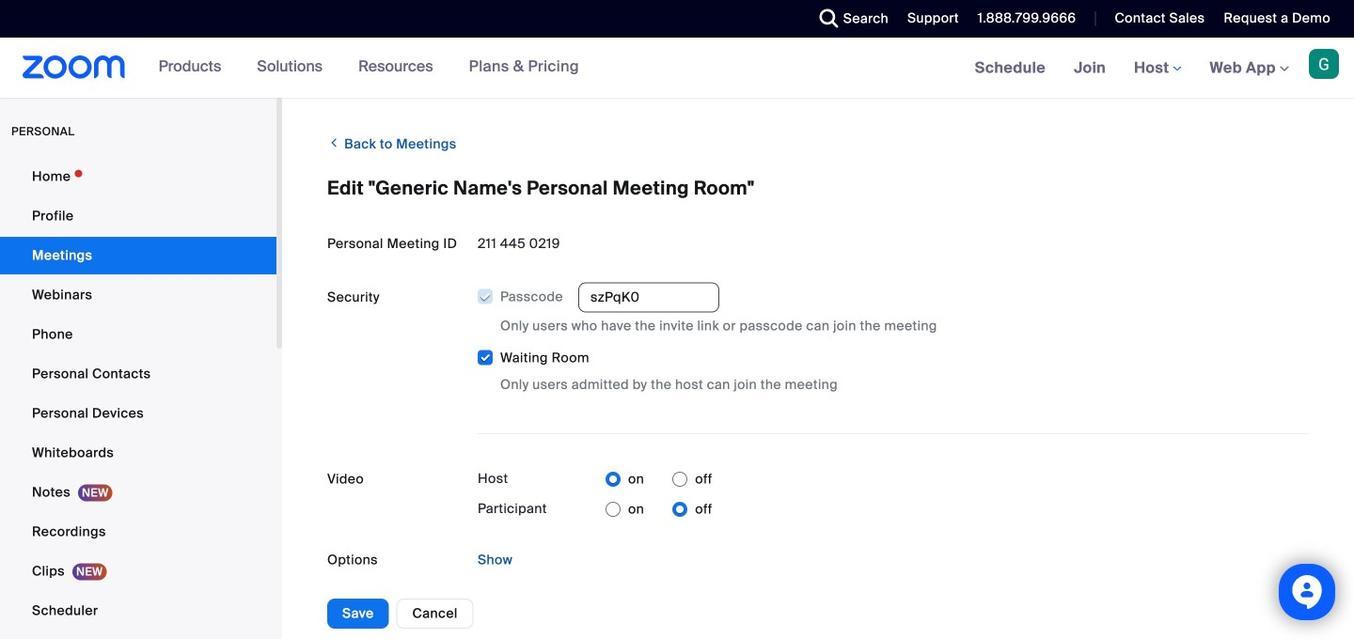 Task type: describe. For each thing, give the bounding box(es) containing it.
personal menu menu
[[0, 158, 276, 639]]

product information navigation
[[144, 38, 593, 98]]

2 option group from the top
[[606, 495, 712, 525]]

1 option group from the top
[[606, 465, 712, 495]]

profile picture image
[[1309, 49, 1339, 79]]



Task type: locate. For each thing, give the bounding box(es) containing it.
banner
[[0, 38, 1354, 99]]

zoom logo image
[[23, 55, 126, 79]]

meetings navigation
[[961, 38, 1354, 99]]

option group
[[606, 465, 712, 495], [606, 495, 712, 525]]

group
[[477, 283, 1309, 395]]

None text field
[[578, 283, 719, 313]]

left image
[[327, 134, 341, 152]]



Task type: vqa. For each thing, say whether or not it's contained in the screenshot.
SEARCH SETTINGS text box
no



